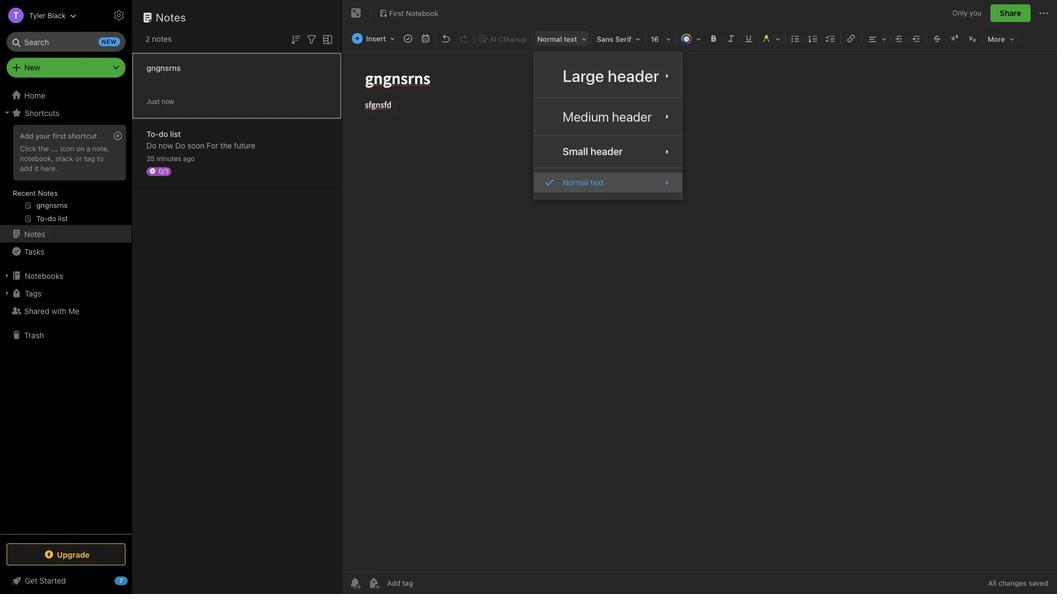 Task type: locate. For each thing, give the bounding box(es) containing it.
only
[[953, 8, 968, 17]]

Note Editor text field
[[342, 53, 1058, 572]]

to
[[97, 154, 104, 163]]

[object object] field down sans
[[534, 59, 683, 93]]

add tag image
[[367, 577, 381, 591]]

1 [object object] field from the top
[[534, 59, 683, 93]]

Alignment field
[[863, 31, 891, 47]]

Insert field
[[349, 31, 399, 46]]

header inside field
[[591, 146, 623, 158]]

undo image
[[439, 31, 454, 46]]

expand notebooks image
[[3, 272, 12, 280]]

black
[[48, 11, 66, 20]]

strikethrough image
[[930, 31, 945, 46]]

do down list
[[175, 141, 185, 150]]

2
[[145, 34, 150, 44]]

first notebook button
[[376, 6, 443, 21]]

or
[[75, 154, 82, 163]]

task image
[[400, 31, 416, 46]]

0 vertical spatial normal text
[[538, 35, 578, 44]]

text
[[564, 35, 578, 44], [591, 178, 604, 187]]

tag
[[84, 154, 95, 163]]

Font color field
[[678, 31, 705, 47]]

medium header
[[563, 109, 652, 125]]

header
[[608, 66, 659, 85], [612, 109, 652, 125], [591, 146, 623, 158]]

shared with me
[[24, 307, 79, 316]]

1 horizontal spatial normal
[[563, 178, 589, 187]]

you
[[970, 8, 982, 17]]

1 vertical spatial header
[[612, 109, 652, 125]]

0 vertical spatial now
[[162, 97, 174, 106]]

shortcuts button
[[0, 104, 132, 122]]

now
[[162, 97, 174, 106], [159, 141, 173, 150]]

normal text down small
[[563, 178, 604, 187]]

header up small header link
[[612, 109, 652, 125]]

small header
[[563, 146, 623, 158]]

tree containing home
[[0, 86, 132, 534]]

icon
[[60, 144, 74, 153]]

2 do from the left
[[175, 141, 185, 150]]

click
[[20, 144, 36, 153]]

1 vertical spatial text
[[591, 178, 604, 187]]

future
[[234, 141, 255, 150]]

new button
[[7, 58, 126, 78]]

insert
[[366, 34, 386, 43]]

the right for
[[221, 141, 232, 150]]

shared with me link
[[0, 302, 132, 320]]

normal text
[[538, 35, 578, 44], [563, 178, 604, 187]]

1 vertical spatial now
[[159, 141, 173, 150]]

insert link image
[[844, 31, 859, 46]]

now down do at top
[[159, 141, 173, 150]]

3 [object object] field from the top
[[534, 173, 683, 193]]

notes up tasks at the top of the page
[[24, 229, 45, 239]]

0 horizontal spatial text
[[564, 35, 578, 44]]

saved
[[1029, 580, 1049, 588]]

now right just
[[162, 97, 174, 106]]

1 vertical spatial notes
[[38, 189, 58, 198]]

1 vertical spatial normal
[[563, 178, 589, 187]]

tasks button
[[0, 243, 132, 261]]

checklist image
[[824, 31, 839, 46]]

0 vertical spatial [object object] field
[[534, 59, 683, 93]]

1 do from the left
[[147, 141, 157, 150]]

header down serif
[[608, 66, 659, 85]]

soon
[[187, 141, 205, 150]]

started
[[40, 577, 66, 586]]

the left the ...
[[38, 144, 49, 153]]

2 [object object] field from the top
[[534, 103, 683, 131]]

text inside field
[[564, 35, 578, 44]]

[object Object] field
[[534, 141, 683, 164]]

0 vertical spatial notes
[[156, 11, 186, 24]]

tags button
[[0, 285, 132, 302]]

View options field
[[318, 32, 334, 46]]

group containing add your first shortcut
[[0, 122, 132, 230]]

group
[[0, 122, 132, 230]]

recent notes
[[13, 189, 58, 198]]

35
[[147, 155, 155, 163]]

[object object] field containing large header
[[534, 59, 683, 93]]

notes
[[152, 34, 172, 44]]

0 vertical spatial normal
[[538, 35, 562, 44]]

notes
[[156, 11, 186, 24], [38, 189, 58, 198], [24, 229, 45, 239]]

[object object] field up small header field
[[534, 103, 683, 131]]

to-
[[147, 129, 159, 139]]

tree
[[0, 86, 132, 534]]

large
[[563, 66, 605, 85]]

bold image
[[706, 31, 722, 46]]

shortcut
[[68, 132, 97, 140]]

0 horizontal spatial do
[[147, 141, 157, 150]]

0 vertical spatial header
[[608, 66, 659, 85]]

home link
[[0, 86, 132, 104]]

notes right recent
[[38, 189, 58, 198]]

2 vertical spatial [object object] field
[[534, 173, 683, 193]]

sans
[[597, 35, 614, 44]]

all
[[989, 580, 997, 588]]

me
[[68, 307, 79, 316]]

the
[[221, 141, 232, 150], [38, 144, 49, 153]]

a
[[87, 144, 90, 153]]

text down small header
[[591, 178, 604, 187]]

Font size field
[[647, 31, 675, 47]]

[object object] field down small header field
[[534, 173, 683, 193]]

gngnsrns
[[147, 63, 181, 72]]

7
[[119, 578, 123, 585]]

header up normal text link
[[591, 146, 623, 158]]

just
[[147, 97, 160, 106]]

do down to-
[[147, 141, 157, 150]]

text left sans
[[564, 35, 578, 44]]

only you
[[953, 8, 982, 17]]

1 horizontal spatial do
[[175, 141, 185, 150]]

Heading level field
[[534, 31, 591, 47]]

0 horizontal spatial normal
[[538, 35, 562, 44]]

sans serif
[[597, 35, 632, 44]]

1 horizontal spatial text
[[591, 178, 604, 187]]

note,
[[92, 144, 109, 153]]

1 vertical spatial [object object] field
[[534, 103, 683, 131]]

shortcuts
[[25, 108, 59, 118]]

Help and Learning task checklist field
[[0, 573, 132, 591]]

2 vertical spatial notes
[[24, 229, 45, 239]]

add your first shortcut
[[20, 132, 97, 140]]

first notebook
[[389, 9, 439, 17]]

2 vertical spatial header
[[591, 146, 623, 158]]

notebook
[[406, 9, 439, 17]]

1 vertical spatial normal text
[[563, 178, 604, 187]]

share button
[[991, 4, 1031, 22]]

trash
[[24, 331, 44, 340]]

[object Object] field
[[534, 59, 683, 93], [534, 103, 683, 131], [534, 173, 683, 193]]

notes up notes
[[156, 11, 186, 24]]

notes inside group
[[38, 189, 58, 198]]

1 horizontal spatial the
[[221, 141, 232, 150]]

click the ...
[[20, 144, 58, 153]]

minutes
[[157, 155, 181, 163]]

normal text inside normal text field
[[538, 35, 578, 44]]

first
[[52, 132, 66, 140]]

normal text up large
[[538, 35, 578, 44]]

16
[[651, 35, 659, 44]]

Search text field
[[14, 32, 118, 52]]

Sort options field
[[289, 32, 302, 46]]

0 vertical spatial text
[[564, 35, 578, 44]]

small
[[563, 146, 589, 158]]



Task type: vqa. For each thing, say whether or not it's contained in the screenshot.
the topmost Password
no



Task type: describe. For each thing, give the bounding box(es) containing it.
notes link
[[0, 225, 132, 243]]

tyler black
[[29, 11, 66, 20]]

subscript image
[[965, 31, 981, 46]]

the inside "to-do list do now do soon for the future"
[[221, 141, 232, 150]]

notebooks link
[[0, 267, 132, 285]]

underline image
[[742, 31, 757, 46]]

new
[[102, 38, 117, 45]]

just now
[[147, 97, 174, 106]]

add
[[20, 164, 32, 173]]

your
[[35, 132, 51, 140]]

outdent image
[[910, 31, 925, 46]]

Highlight field
[[758, 31, 784, 47]]

Add tag field
[[386, 579, 469, 589]]

0/3
[[159, 167, 169, 175]]

share
[[1000, 8, 1022, 18]]

large header link
[[534, 59, 683, 93]]

serif
[[616, 35, 632, 44]]

small header link
[[534, 141, 683, 164]]

medium header link
[[534, 103, 683, 131]]

add filters image
[[305, 33, 318, 46]]

normal inside field
[[538, 35, 562, 44]]

large header
[[563, 66, 659, 85]]

do
[[159, 129, 168, 139]]

numbered list image
[[806, 31, 821, 46]]

new search field
[[14, 32, 120, 52]]

add a reminder image
[[349, 577, 362, 591]]

2 notes
[[145, 34, 172, 44]]

to-do list do now do soon for the future
[[147, 129, 255, 150]]

medium
[[563, 109, 609, 125]]

italic image
[[724, 31, 739, 46]]

home
[[24, 91, 45, 100]]

settings image
[[112, 9, 126, 22]]

[object object] field containing medium header
[[534, 103, 683, 131]]

upgrade
[[57, 551, 90, 560]]

upgrade button
[[7, 544, 126, 566]]

bulleted list image
[[788, 31, 804, 46]]

header for medium header
[[612, 109, 652, 125]]

note window element
[[342, 0, 1058, 595]]

normal inside menu item
[[563, 178, 589, 187]]

expand note image
[[350, 7, 363, 20]]

More actions field
[[1038, 4, 1051, 22]]

...
[[51, 144, 58, 153]]

header for large header
[[608, 66, 659, 85]]

here.
[[41, 164, 58, 173]]

add
[[20, 132, 33, 140]]

Font family field
[[593, 31, 645, 47]]

text inside menu item
[[591, 178, 604, 187]]

Account field
[[0, 4, 77, 26]]

normal text link
[[534, 173, 683, 193]]

35 minutes ago
[[147, 155, 195, 163]]

More field
[[984, 31, 1018, 47]]

shared
[[24, 307, 49, 316]]

[object object] field containing normal text
[[534, 173, 683, 193]]

changes
[[999, 580, 1027, 588]]

0 horizontal spatial the
[[38, 144, 49, 153]]

Add filters field
[[305, 32, 318, 46]]

first
[[389, 9, 404, 17]]

now inside "to-do list do now do soon for the future"
[[159, 141, 173, 150]]

it
[[34, 164, 39, 173]]

ago
[[183, 155, 195, 163]]

list
[[170, 129, 181, 139]]

with
[[52, 307, 66, 316]]

trash link
[[0, 327, 132, 344]]

tags
[[25, 289, 42, 298]]

tyler
[[29, 11, 46, 20]]

indent image
[[892, 31, 907, 46]]

icon on a note, notebook, stack or tag to add it here.
[[20, 144, 109, 173]]

on
[[76, 144, 85, 153]]

tasks
[[24, 247, 44, 256]]

more actions image
[[1038, 7, 1051, 20]]

dropdown list menu
[[534, 59, 683, 193]]

new
[[24, 63, 40, 72]]

notebook,
[[20, 154, 53, 163]]

notebooks
[[25, 271, 63, 281]]

expand tags image
[[3, 289, 12, 298]]

header for small header
[[591, 146, 623, 158]]

get
[[25, 577, 38, 586]]

for
[[207, 141, 218, 150]]

normal text inside normal text link
[[563, 178, 604, 187]]

recent
[[13, 189, 36, 198]]

superscript image
[[948, 31, 963, 46]]

normal text menu item
[[534, 173, 683, 193]]

calendar event image
[[418, 31, 434, 46]]

all changes saved
[[989, 580, 1049, 588]]

get started
[[25, 577, 66, 586]]

click to collapse image
[[128, 575, 136, 588]]

stack
[[55, 154, 73, 163]]

more
[[988, 35, 1006, 44]]



